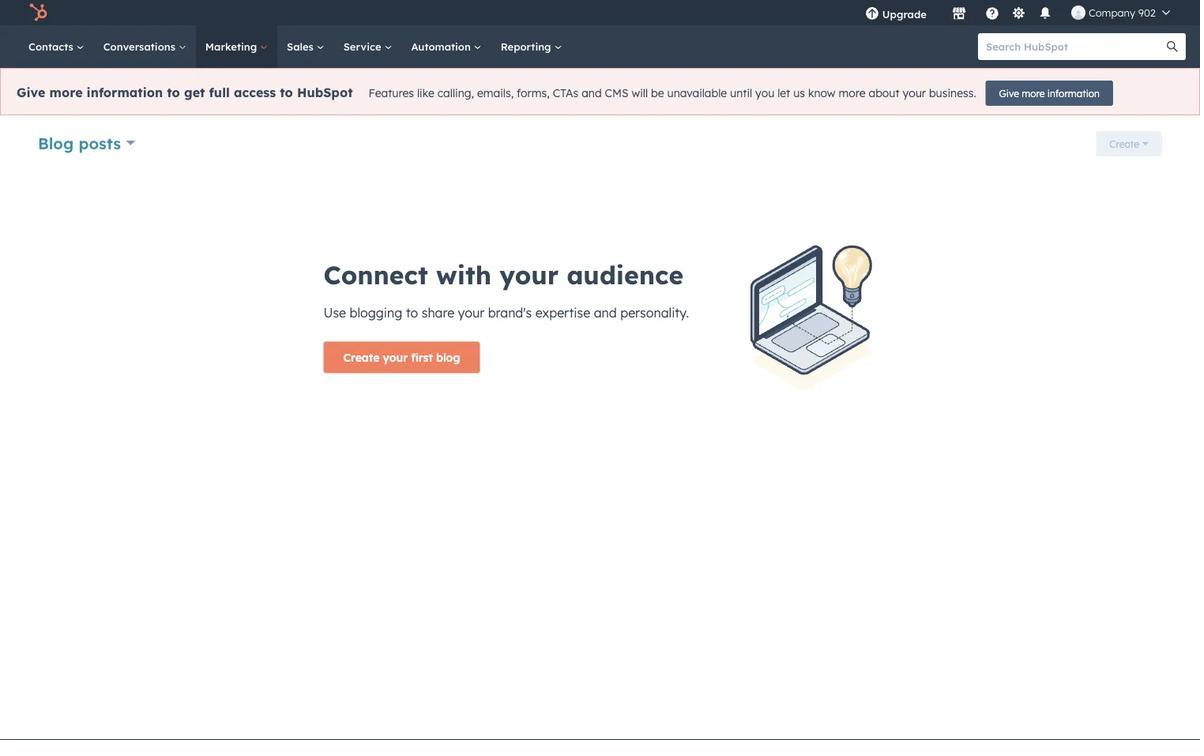Task type: locate. For each thing, give the bounding box(es) containing it.
to left share
[[406, 305, 418, 320]]

information down conversations
[[87, 85, 163, 101]]

0 vertical spatial and
[[582, 86, 602, 100]]

information for give more information to get full access to hubspot
[[87, 85, 163, 101]]

settings link
[[1009, 4, 1029, 21]]

blogging
[[350, 305, 402, 320]]

create
[[1110, 138, 1139, 150], [343, 350, 380, 364]]

information for give more information
[[1048, 87, 1100, 99]]

posts
[[79, 133, 121, 153]]

your right about
[[903, 86, 926, 100]]

2 horizontal spatial to
[[406, 305, 418, 320]]

notifications button
[[1032, 0, 1059, 25]]

give
[[17, 85, 45, 101], [999, 87, 1019, 99]]

more down search hubspot search field
[[1022, 87, 1045, 99]]

use
[[324, 305, 346, 320]]

search button
[[1159, 33, 1186, 60]]

blog posts button
[[38, 132, 135, 154]]

company
[[1089, 6, 1136, 19]]

give for give more information
[[999, 87, 1019, 99]]

and
[[582, 86, 602, 100], [594, 305, 617, 320]]

features
[[369, 86, 414, 100]]

calling,
[[438, 86, 474, 100]]

0 horizontal spatial create
[[343, 350, 380, 364]]

know
[[808, 86, 836, 100]]

your
[[903, 86, 926, 100], [500, 259, 559, 290], [458, 305, 485, 320], [383, 350, 408, 364]]

1 horizontal spatial create
[[1110, 138, 1139, 150]]

your left first
[[383, 350, 408, 364]]

marketing
[[205, 40, 260, 53]]

to right the access
[[280, 85, 293, 101]]

settings image
[[1012, 7, 1026, 21]]

and left cms
[[582, 86, 602, 100]]

give down contacts at the top
[[17, 85, 45, 101]]

more right know
[[839, 86, 866, 100]]

hubspot
[[297, 85, 353, 101]]

blog posts banner
[[38, 126, 1162, 163]]

your inside button
[[383, 350, 408, 364]]

information down search hubspot search field
[[1048, 87, 1100, 99]]

until
[[730, 86, 752, 100]]

conversations link
[[94, 25, 196, 68]]

create inside button
[[343, 350, 380, 364]]

1 horizontal spatial give
[[999, 87, 1019, 99]]

0 horizontal spatial give
[[17, 85, 45, 101]]

brand's
[[488, 305, 532, 320]]

ctas
[[553, 86, 579, 100]]

connect
[[324, 259, 428, 290]]

mateo roberts image
[[1071, 6, 1086, 20]]

to
[[167, 85, 180, 101], [280, 85, 293, 101], [406, 305, 418, 320]]

to left get
[[167, 85, 180, 101]]

like
[[417, 86, 434, 100]]

forms,
[[517, 86, 550, 100]]

give right business.
[[999, 87, 1019, 99]]

give inside give more information link
[[999, 87, 1019, 99]]

full
[[209, 85, 230, 101]]

0 horizontal spatial more
[[49, 85, 83, 101]]

access
[[234, 85, 276, 101]]

menu containing company 902
[[854, 0, 1181, 25]]

create inside popup button
[[1110, 138, 1139, 150]]

and right expertise on the left top of the page
[[594, 305, 617, 320]]

menu
[[854, 0, 1181, 25]]

create for create your first blog
[[343, 350, 380, 364]]

sales link
[[277, 25, 334, 68]]

marketplaces image
[[952, 7, 966, 21]]

0 horizontal spatial information
[[87, 85, 163, 101]]

1 horizontal spatial information
[[1048, 87, 1100, 99]]

sales
[[287, 40, 317, 53]]

notifications image
[[1038, 7, 1052, 21]]

1 horizontal spatial to
[[280, 85, 293, 101]]

service
[[343, 40, 384, 53]]

let
[[778, 86, 790, 100]]

company 902
[[1089, 6, 1156, 19]]

automation
[[411, 40, 474, 53]]

1 horizontal spatial more
[[839, 86, 866, 100]]

reporting
[[501, 40, 554, 53]]

information
[[87, 85, 163, 101], [1048, 87, 1100, 99]]

share
[[422, 305, 454, 320]]

company 902 button
[[1062, 0, 1180, 25]]

more down contacts link
[[49, 85, 83, 101]]

about
[[869, 86, 900, 100]]

0 vertical spatial create
[[1110, 138, 1139, 150]]

more
[[49, 85, 83, 101], [839, 86, 866, 100], [1022, 87, 1045, 99]]

blog posts
[[38, 133, 121, 153]]

give more information to get full access to hubspot
[[17, 85, 353, 101]]

automation link
[[402, 25, 491, 68]]

2 horizontal spatial more
[[1022, 87, 1045, 99]]

1 vertical spatial create
[[343, 350, 380, 364]]



Task type: vqa. For each thing, say whether or not it's contained in the screenshot.
first Press to sort. icon from the right
no



Task type: describe. For each thing, give the bounding box(es) containing it.
be
[[651, 86, 664, 100]]

business.
[[929, 86, 976, 100]]

audience
[[567, 259, 684, 290]]

conversations
[[103, 40, 178, 53]]

create button
[[1096, 131, 1162, 156]]

1 vertical spatial and
[[594, 305, 617, 320]]

your up "brand's" on the left of the page
[[500, 259, 559, 290]]

unavailable
[[667, 86, 727, 100]]

cms
[[605, 86, 629, 100]]

hubspot link
[[19, 3, 59, 22]]

marketing link
[[196, 25, 277, 68]]

us
[[793, 86, 805, 100]]

use blogging to share your brand's expertise and personality.
[[324, 305, 689, 320]]

expertise
[[535, 305, 590, 320]]

create your first blog
[[343, 350, 460, 364]]

more for give more information to get full access to hubspot
[[49, 85, 83, 101]]

create for create
[[1110, 138, 1139, 150]]

blog
[[436, 350, 460, 364]]

help button
[[979, 0, 1006, 25]]

will
[[632, 86, 648, 100]]

emails,
[[477, 86, 514, 100]]

your right share
[[458, 305, 485, 320]]

reporting link
[[491, 25, 572, 68]]

with
[[436, 259, 491, 290]]

create your first blog button
[[324, 342, 480, 373]]

0 horizontal spatial to
[[167, 85, 180, 101]]

give more information
[[999, 87, 1100, 99]]

give for give more information to get full access to hubspot
[[17, 85, 45, 101]]

contacts
[[28, 40, 76, 53]]

search image
[[1167, 41, 1178, 52]]

902
[[1138, 6, 1156, 19]]

more for give more information
[[1022, 87, 1045, 99]]

blog
[[38, 133, 74, 153]]

upgrade image
[[865, 7, 879, 21]]

connect with your audience
[[324, 259, 684, 290]]

service link
[[334, 25, 402, 68]]

features like calling, emails, forms, ctas and cms will be unavailable until you let us know more about your business.
[[369, 86, 976, 100]]

get
[[184, 85, 205, 101]]

hubspot image
[[28, 3, 47, 22]]

first
[[411, 350, 433, 364]]

you
[[755, 86, 775, 100]]

marketplaces button
[[943, 0, 976, 25]]

Search HubSpot search field
[[978, 33, 1172, 60]]

contacts link
[[19, 25, 94, 68]]

give more information link
[[986, 81, 1113, 106]]

upgrade
[[882, 8, 927, 21]]

help image
[[985, 7, 999, 21]]

personality.
[[620, 305, 689, 320]]



